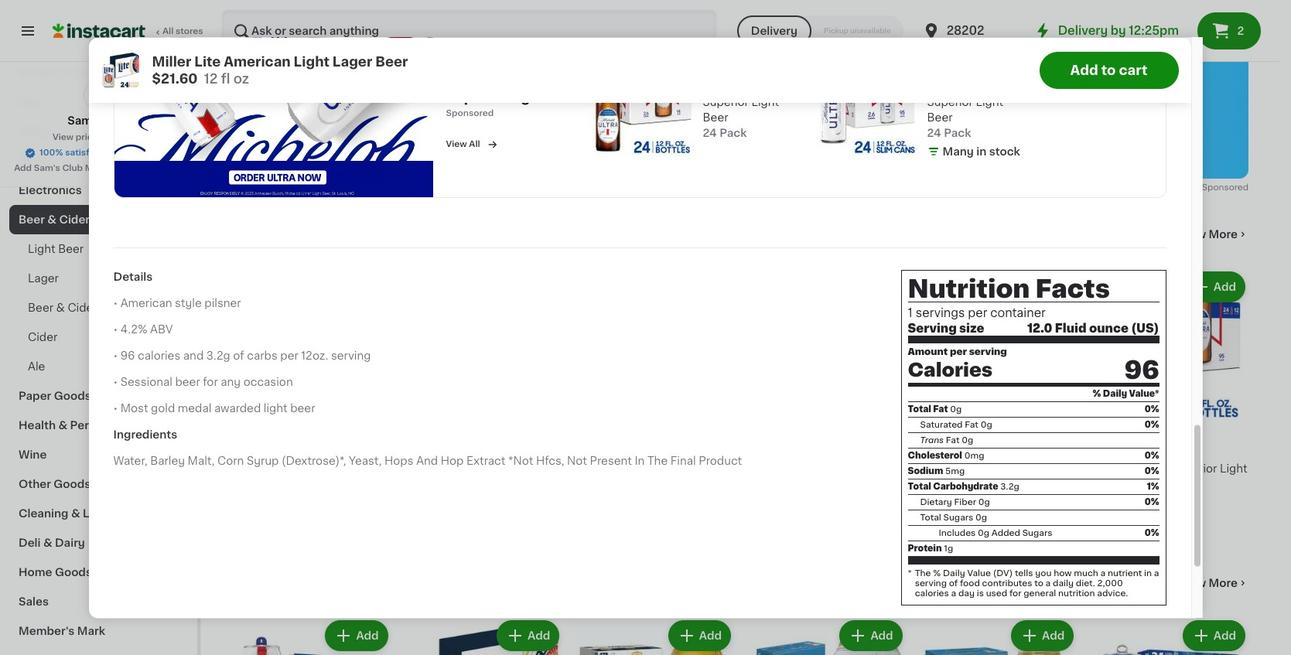 Task type: locate. For each thing, give the bounding box(es) containing it.
lite inside miller lite american light lager beer $21.60 12 fl oz
[[194, 55, 221, 67]]

to inside * the % daily value (dv) tells you how much a nutrient in a serving of food contributes to a daily diet. 2,000 calories a day is used for general nutrition advice.
[[1035, 580, 1044, 588]]

fat up trans fat 0g
[[965, 421, 979, 430]]

$24.52 element
[[747, 434, 906, 461]]

& for beer & cider link
[[47, 214, 57, 225]]

calories down abv
[[138, 351, 180, 362]]

0 vertical spatial 3.2g
[[206, 351, 230, 362]]

1 horizontal spatial bud
[[918, 463, 940, 474]]

0 horizontal spatial spo
[[446, 110, 463, 118]]

1 view more from the top
[[1180, 229, 1238, 240]]

is
[[977, 590, 984, 598]]

& inside cleaning & laundry link
[[71, 508, 80, 519]]

1 horizontal spatial 21
[[584, 440, 604, 458]]

serving size
[[908, 323, 985, 335]]

1 horizontal spatial to
[[1035, 580, 1044, 588]]

in
[[977, 147, 987, 158], [968, 497, 978, 508], [1144, 570, 1152, 578]]

electronics
[[19, 185, 82, 196]]

1 horizontal spatial $
[[1093, 441, 1099, 450]]

all left stores
[[162, 27, 174, 36]]

0 horizontal spatial cans
[[658, 463, 686, 474]]

0 horizontal spatial serving
[[331, 351, 371, 362]]

1 vertical spatial nsored
[[1219, 184, 1249, 192]]

1 vertical spatial daily
[[943, 570, 965, 578]]

ounce
[[1089, 323, 1129, 335]]

• left most
[[113, 404, 118, 415]]

0 vertical spatial many in stock
[[943, 147, 1021, 158]]

1 vertical spatial 3.2g
[[1001, 483, 1020, 491]]

0 vertical spatial view more
[[1180, 229, 1238, 240]]

& inside health & personal care "link"
[[58, 420, 67, 431]]

beer
[[175, 378, 200, 388], [290, 404, 315, 415]]

1 horizontal spatial calories
[[915, 590, 949, 598]]

nutrition facts
[[908, 277, 1110, 302]]

0 vertical spatial beer
[[175, 378, 200, 388]]

0 vertical spatial sam's
[[67, 115, 101, 126]]

michelob down $ 24 52
[[1090, 463, 1140, 474]]

0 horizontal spatial the
[[648, 456, 668, 467]]

0 horizontal spatial calories
[[138, 351, 180, 362]]

• down lager link
[[113, 299, 118, 309]]

any
[[221, 378, 241, 388]]

1 vertical spatial all
[[469, 141, 480, 149]]

the right *
[[915, 570, 931, 578]]

12oz.
[[301, 351, 328, 362]]

0 vertical spatial stock
[[989, 147, 1021, 158]]

club up policy
[[104, 115, 130, 126]]

michelob ultra superior light beer 24 pack for 24 pack
[[927, 82, 1006, 139]]

ale
[[28, 361, 45, 372]]

2 • from the top
[[113, 325, 118, 336]]

1 horizontal spatial lager
[[333, 55, 372, 67]]

& up dairy
[[71, 508, 80, 519]]

beer & cider
[[232, 22, 383, 44], [19, 214, 90, 225]]

1 horizontal spatial american
[[224, 55, 291, 67]]

light inside 24 michelob ultra superior light beer
[[363, 463, 390, 474]]

bud down cholesterol
[[918, 463, 940, 474]]

bud right the hfcs,
[[575, 463, 597, 474]]

tells
[[1015, 570, 1033, 578]]

serving right 12oz.
[[331, 351, 371, 362]]

policy
[[108, 133, 135, 142]]

0 horizontal spatial daily
[[943, 570, 965, 578]]

michelob right product
[[747, 463, 797, 474]]

0 vertical spatial lite
[[194, 55, 221, 67]]

nsored
[[463, 110, 494, 118], [1219, 184, 1249, 192]]

cans inside bud light beer cans 24 pack
[[1001, 463, 1029, 474]]

2 vertical spatial american
[[459, 463, 511, 474]]

ultra
[[756, 82, 782, 93], [981, 82, 1006, 93], [285, 463, 311, 474], [800, 463, 826, 474], [1143, 463, 1169, 474]]

0 vertical spatial sugars
[[944, 514, 974, 522]]

goods up cleaning & laundry
[[54, 479, 91, 490]]

1 vertical spatial more
[[1209, 578, 1238, 589]]

ultra down 28202 popup button
[[981, 82, 1006, 93]]

1 vertical spatial the
[[915, 570, 931, 578]]

sugars up the includes at the right bottom of the page
[[944, 514, 974, 522]]

superior inside superior light beer spo nsored
[[446, 92, 506, 104]]

of left food
[[949, 580, 958, 588]]

0g right fiber at the bottom right
[[979, 498, 990, 507]]

0g right 60
[[962, 436, 974, 445]]

to down guarantee
[[142, 164, 152, 173]]

$ inside $ 21 60
[[921, 441, 927, 450]]

2 view more from the top
[[1180, 578, 1238, 589]]

1 horizontal spatial sugars
[[1023, 529, 1053, 538]]

beer inside 21 bud light beer cans
[[630, 463, 656, 474]]

0 vertical spatial total
[[908, 406, 932, 414]]

save
[[154, 164, 174, 173]]

5 0% from the top
[[1145, 498, 1159, 507]]

1 vertical spatial beer & cider
[[19, 214, 90, 225]]

michelob ultra superior light beer button
[[747, 269, 906, 529]]

0 vertical spatial club
[[104, 115, 130, 126]]

0 horizontal spatial per
[[280, 351, 298, 362]]

0 horizontal spatial %
[[933, 570, 941, 578]]

michelob down 28202
[[927, 82, 978, 93]]

extract
[[467, 456, 506, 467]]

•
[[113, 299, 118, 309], [113, 325, 118, 336], [113, 351, 118, 362], [113, 378, 118, 388], [113, 404, 118, 415]]

cider link
[[9, 323, 188, 352]]

ultra down $24.52 element
[[800, 463, 826, 474]]

1 vertical spatial view more
[[1180, 578, 1238, 589]]

0 vertical spatial spo
[[446, 110, 463, 118]]

spo
[[446, 110, 463, 118], [1202, 184, 1219, 192]]

delivery by 12:25pm
[[1058, 25, 1179, 36]]

1 vertical spatial of
[[949, 580, 958, 588]]

1 vertical spatial club
[[62, 164, 83, 173]]

0 horizontal spatial miller
[[152, 55, 191, 67]]

1 horizontal spatial spo
[[1202, 184, 1219, 192]]

• most gold medal awarded light beer
[[113, 404, 315, 415]]

$ up cholesterol
[[921, 441, 927, 450]]

1 vertical spatial to
[[142, 164, 152, 173]]

2 horizontal spatial serving
[[969, 348, 1007, 357]]

sugars right added
[[1023, 529, 1053, 538]]

21
[[413, 440, 433, 458], [584, 440, 604, 458], [927, 440, 947, 458]]

daily inside * the % daily value (dv) tells you how much a nutrient in a serving of food contributes to a daily diet. 2,000 calories a day is used for general nutrition advice.
[[943, 570, 965, 578]]

add inside button
[[1071, 63, 1099, 76]]

nutrition
[[1059, 590, 1095, 598]]

protein 1g
[[908, 545, 953, 553]]

0 vertical spatial fat
[[933, 406, 948, 414]]

hop
[[441, 456, 464, 467]]

delivery inside button
[[751, 26, 798, 36]]

lager
[[333, 55, 372, 67], [28, 273, 59, 284], [404, 479, 434, 490]]

goods up health & personal care
[[54, 391, 91, 402]]

0 horizontal spatial lite
[[194, 55, 221, 67]]

michelob inside 24 michelob ultra superior light beer
[[232, 463, 283, 474]]

of left carbs
[[233, 351, 244, 362]]

1 bud from the left
[[575, 463, 597, 474]]

beer right light at the bottom
[[290, 404, 315, 415]]

the right in
[[648, 456, 668, 467]]

2 21 from the left
[[584, 440, 604, 458]]

0 horizontal spatial bud
[[575, 463, 597, 474]]

1 horizontal spatial lite
[[436, 463, 456, 474]]

goods for paper goods
[[54, 391, 91, 402]]

servings per container
[[916, 307, 1046, 319]]

to left cart
[[1102, 63, 1116, 76]]

2
[[1238, 26, 1244, 36]]

lager inside "21 miller lite american light lager beer"
[[404, 479, 434, 490]]

0g for total fat 0g
[[950, 406, 962, 414]]

pack inside bud light beer cans 24 pack
[[935, 479, 962, 490]]

light beer link
[[9, 234, 188, 264]]

serving down size
[[969, 348, 1007, 357]]

you
[[1036, 570, 1052, 578]]

light inside 21 bud light beer cans
[[600, 463, 627, 474]]

& down the electronics
[[47, 214, 57, 225]]

sam's
[[67, 115, 101, 126], [34, 164, 60, 173]]

stores
[[176, 27, 203, 36]]

21 inside "21 miller lite american light lager beer"
[[413, 440, 433, 458]]

1 horizontal spatial serving
[[915, 580, 947, 588]]

nutrient
[[1108, 570, 1142, 578]]

1 cans from the left
[[658, 463, 686, 474]]

fat for trans
[[946, 436, 960, 445]]

& right health
[[58, 420, 67, 431]]

0 horizontal spatial lager
[[28, 273, 59, 284]]

1 horizontal spatial 3.2g
[[1001, 483, 1020, 491]]

sam's club link
[[67, 80, 130, 128]]

$ 21 60
[[921, 440, 962, 458]]

2 horizontal spatial american
[[459, 463, 511, 474]]

& for snacks & candy link
[[62, 67, 71, 78]]

% daily value*
[[1093, 390, 1159, 399]]

0g up 'includes 0g added sugars'
[[976, 514, 987, 522]]

ultra inside 24 michelob ultra superior light beer
[[285, 463, 311, 474]]

& inside deli & dairy 'link'
[[43, 538, 52, 549]]

2 0% from the top
[[1145, 421, 1159, 430]]

21 for 21 miller lite american light lager beer
[[413, 440, 433, 458]]

& up cider 'link'
[[56, 303, 65, 313]]

0 vertical spatial lager
[[333, 55, 372, 67]]

3.2g right and
[[206, 351, 230, 362]]

pets link
[[9, 87, 188, 117]]

3 0% from the top
[[1145, 452, 1159, 460]]

order ultra now image
[[114, 18, 433, 198]]

day
[[959, 590, 975, 598]]

1 vertical spatial total
[[908, 483, 932, 491]]

0 vertical spatial to
[[1102, 63, 1116, 76]]

1 more from the top
[[1209, 229, 1238, 240]]

lite left extract
[[436, 463, 456, 474]]

1 vertical spatial view more link
[[1180, 576, 1249, 591]]

1 horizontal spatial michelob ultra superior light beer 24 pack
[[927, 82, 1006, 139]]

0 vertical spatial american
[[224, 55, 291, 67]]

occasion
[[243, 378, 293, 388]]

service type group
[[737, 15, 904, 46]]

0 horizontal spatial 3.2g
[[206, 351, 230, 362]]

delivery for delivery by 12:25pm
[[1058, 25, 1108, 36]]

home goods link
[[9, 558, 188, 587]]

0 horizontal spatial nsored
[[463, 110, 494, 118]]

0 vertical spatial %
[[1093, 390, 1101, 399]]

1 vertical spatial calories
[[915, 590, 949, 598]]

per up calories
[[950, 348, 967, 357]]

snacks
[[19, 67, 59, 78]]

wine link
[[9, 440, 188, 470]]

0g for saturated fat 0g
[[981, 421, 993, 430]]

sam's down 100%
[[34, 164, 60, 173]]

lite
[[194, 55, 221, 67], [436, 463, 456, 474]]

1 0% from the top
[[1145, 406, 1159, 414]]

add sam's club membership to save link
[[14, 162, 183, 175]]

goods for other goods
[[54, 479, 91, 490]]

all stores link
[[53, 9, 204, 53]]

& for health & personal care "link"
[[58, 420, 67, 431]]

96 up value*
[[1125, 358, 1159, 383]]

0 vertical spatial in
[[977, 147, 987, 158]]

serving inside * the % daily value (dv) tells you how much a nutrient in a serving of food contributes to a daily diet. 2,000 calories a day is used for general nutrition advice.
[[915, 580, 947, 588]]

total for saturated fat 0g
[[908, 406, 932, 414]]

cans
[[658, 463, 686, 474], [1001, 463, 1029, 474]]

0 horizontal spatial $
[[921, 441, 927, 450]]

1 vertical spatial many in stock
[[934, 497, 1011, 508]]

• down • 4.2% abv
[[113, 351, 118, 362]]

2 vertical spatial lager
[[404, 479, 434, 490]]

for left any
[[203, 378, 218, 388]]

1 vertical spatial lite
[[436, 463, 456, 474]]

3 • from the top
[[113, 351, 118, 362]]

servings
[[916, 307, 965, 319]]

light inside light beer "link"
[[28, 244, 55, 255]]

fat up saturated
[[933, 406, 948, 414]]

michelob down best seller
[[232, 463, 283, 474]]

1 horizontal spatial for
[[1010, 590, 1022, 598]]

goods down dairy
[[55, 567, 92, 578]]

dairy
[[55, 538, 85, 549]]

daily left value*
[[1103, 390, 1127, 399]]

superior inside 'michelob ultra superior light beer'
[[828, 463, 874, 474]]

12
[[204, 72, 218, 84]]

a up "2,000"
[[1101, 570, 1106, 578]]

1 vertical spatial fat
[[965, 421, 979, 430]]

% left value*
[[1093, 390, 1101, 399]]

4 • from the top
[[113, 378, 118, 388]]

2 vertical spatial fat
[[946, 436, 960, 445]]

hfcs,
[[536, 456, 564, 467]]

all down superior light beer spo nsored at the left
[[469, 141, 480, 149]]

miller left hop
[[404, 463, 433, 474]]

0g up the saturated fat 0g at right bottom
[[950, 406, 962, 414]]

malt,
[[188, 456, 215, 467]]

4 0% from the top
[[1145, 467, 1159, 476]]

0 vertical spatial daily
[[1103, 390, 1127, 399]]

& left candy
[[62, 67, 71, 78]]

%
[[1093, 390, 1101, 399], [933, 570, 941, 578]]

2 horizontal spatial lager
[[404, 479, 434, 490]]

& inside beer & cider link
[[47, 214, 57, 225]]

american inside "21 miller lite american light lager beer"
[[459, 463, 511, 474]]

1 horizontal spatial all
[[469, 141, 480, 149]]

total down the dietary
[[920, 514, 941, 522]]

delivery by 12:25pm link
[[1033, 22, 1179, 40]]

0% for total fat 0g
[[1145, 406, 1159, 414]]

total for dietary fiber 0g
[[908, 483, 932, 491]]

other goods link
[[9, 470, 188, 499]]

2 bud from the left
[[918, 463, 940, 474]]

1 21 from the left
[[413, 440, 433, 458]]

of
[[233, 351, 244, 362], [949, 580, 958, 588]]

1 horizontal spatial beer & cider
[[232, 22, 383, 44]]

3.2g right carbohydrate
[[1001, 483, 1020, 491]]

cans right in
[[658, 463, 686, 474]]

1 horizontal spatial beer
[[290, 404, 315, 415]]

sam's inside add sam's club membership to save link
[[34, 164, 60, 173]]

0g up 0mg
[[981, 421, 993, 430]]

1 vertical spatial spo
[[1202, 184, 1219, 192]]

beer inside superior light beer spo nsored
[[548, 92, 580, 104]]

3 21 from the left
[[927, 440, 947, 458]]

& inside snacks & candy link
[[62, 67, 71, 78]]

michelob ultra image
[[446, 53, 474, 80]]

2 horizontal spatial to
[[1102, 63, 1116, 76]]

beer & cider up light beer
[[19, 214, 90, 225]]

dietary fiber 0g
[[920, 498, 990, 507]]

many
[[943, 147, 974, 158], [934, 497, 965, 508]]

goods for home goods
[[55, 567, 92, 578]]

$ inside $ 24 52
[[1093, 441, 1099, 450]]

5 • from the top
[[113, 404, 118, 415]]

1 horizontal spatial the
[[915, 570, 931, 578]]

$ left 52
[[1093, 441, 1099, 450]]

21 inside the product group
[[927, 440, 947, 458]]

per up size
[[968, 307, 988, 319]]

view pricing policy
[[53, 133, 135, 142]]

24
[[703, 128, 717, 139], [927, 128, 942, 139], [241, 440, 266, 458], [1099, 440, 1123, 458], [918, 479, 932, 490], [1090, 494, 1104, 505]]

fat down the saturated fat 0g at right bottom
[[946, 436, 960, 445]]

& right deli
[[43, 538, 52, 549]]

21 inside 21 bud light beer cans
[[584, 440, 604, 458]]

&
[[293, 22, 312, 44], [62, 67, 71, 78], [47, 214, 57, 225], [56, 303, 65, 313], [58, 420, 67, 431], [71, 508, 80, 519], [43, 538, 52, 549]]

serving down protein 1g
[[915, 580, 947, 588]]

calories left day at the right of page
[[915, 590, 949, 598]]

24 inside bud light beer cans 24 pack
[[918, 479, 932, 490]]

health & personal care link
[[9, 411, 188, 440]]

per
[[968, 307, 988, 319], [950, 348, 967, 357], [280, 351, 298, 362]]

• for • 96 calories and 3.2g of carbs per 12oz. serving
[[113, 351, 118, 362]]

beer down and
[[175, 378, 200, 388]]

ultra right syrup
[[285, 463, 311, 474]]

1 vertical spatial sam's
[[34, 164, 60, 173]]

& inside beer & cider variety packs link
[[56, 303, 65, 313]]

1 $ from the left
[[921, 441, 927, 450]]

fiber
[[954, 498, 976, 507]]

beer & cider up miller lite american light lager beer $21.60 12 fl oz
[[232, 22, 383, 44]]

1 • from the top
[[113, 299, 118, 309]]

club down the satisfaction
[[62, 164, 83, 173]]

total down sodium
[[908, 483, 932, 491]]

deli
[[19, 538, 41, 549]]

per left 12oz.
[[280, 351, 298, 362]]

light inside "21 miller lite american light lager beer"
[[514, 463, 541, 474]]

goods
[[54, 391, 91, 402], [54, 479, 91, 490], [55, 567, 92, 578]]

deli & dairy link
[[9, 528, 188, 558]]

1 vertical spatial in
[[968, 497, 978, 508]]

0 vertical spatial view more link
[[1180, 227, 1249, 242]]

100% satisfaction guarantee
[[40, 149, 164, 157]]

sam's club
[[67, 115, 130, 126]]

% down protein 1g
[[933, 570, 941, 578]]

0 horizontal spatial club
[[62, 164, 83, 173]]

nsored inside superior light beer spo nsored
[[463, 110, 494, 118]]

2 vertical spatial goods
[[55, 567, 92, 578]]

superior light beer spo nsored
[[446, 92, 580, 118]]

• left 4.2%
[[113, 325, 118, 336]]

96 down 4.2%
[[120, 351, 135, 362]]

health
[[19, 420, 56, 431]]

1 horizontal spatial of
[[949, 580, 958, 588]]

all stores
[[162, 27, 203, 36]]

0 vertical spatial more
[[1209, 229, 1238, 240]]

paper goods
[[19, 391, 91, 402]]

miller up $21.60
[[152, 55, 191, 67]]

1 vertical spatial %
[[933, 570, 941, 578]]

daily up food
[[943, 570, 965, 578]]

a right nutrient
[[1154, 570, 1159, 578]]

for down contributes
[[1010, 590, 1022, 598]]

a down you
[[1046, 580, 1051, 588]]

0% for sodium 5mg
[[1145, 467, 1159, 476]]

light inside bud light beer cans 24 pack
[[943, 463, 970, 474]]

cans up total carbohydrate 3.2g
[[1001, 463, 1029, 474]]

electronics link
[[9, 176, 188, 205]]

• left sessional
[[113, 378, 118, 388]]

0 horizontal spatial sugars
[[944, 514, 974, 522]]

0 horizontal spatial 96
[[120, 351, 135, 362]]

2 cans from the left
[[1001, 463, 1029, 474]]

& for cleaning & laundry link
[[71, 508, 80, 519]]

serving
[[908, 323, 957, 335]]

1 horizontal spatial %
[[1093, 390, 1101, 399]]

all inside all stores link
[[162, 27, 174, 36]]

light inside superior light beer spo nsored
[[509, 92, 545, 104]]

2 $ from the left
[[1093, 441, 1099, 450]]

lite up 12
[[194, 55, 221, 67]]

to up general
[[1035, 580, 1044, 588]]

product group
[[747, 269, 906, 543], [918, 269, 1077, 528], [1090, 269, 1249, 508], [232, 617, 391, 655], [404, 617, 563, 655], [575, 617, 734, 655], [747, 617, 906, 655], [918, 617, 1077, 655], [1090, 617, 1249, 655]]

2 vertical spatial to
[[1035, 580, 1044, 588]]

None search field
[[221, 9, 717, 53]]

1 horizontal spatial miller
[[404, 463, 433, 474]]

light beer
[[28, 244, 84, 255]]

protein
[[908, 545, 942, 553]]

view pricing policy link
[[53, 132, 145, 144]]

total up saturated
[[908, 406, 932, 414]]

• for • most gold medal awarded light beer
[[113, 404, 118, 415]]

1 vertical spatial american
[[120, 299, 172, 309]]

sam's up pricing
[[67, 115, 101, 126]]

michelob ultra superior light beer 24 pack
[[703, 82, 782, 139], [927, 82, 1006, 139], [1090, 463, 1248, 505]]

delivery for delivery
[[751, 26, 798, 36]]

0 vertical spatial miller
[[152, 55, 191, 67]]

saturated fat 0g
[[920, 421, 993, 430]]



Task type: vqa. For each thing, say whether or not it's contained in the screenshot.
the bottom The
yes



Task type: describe. For each thing, give the bounding box(es) containing it.
4.2%
[[120, 325, 147, 336]]

michelob ultra superior light beer
[[747, 463, 905, 490]]

baby link
[[9, 117, 188, 146]]

oz
[[233, 72, 249, 84]]

6 0% from the top
[[1145, 529, 1159, 538]]

lite inside "21 miller lite american light lager beer"
[[436, 463, 456, 474]]

american inside miller lite american light lager beer $21.60 12 fl oz
[[224, 55, 291, 67]]

0mg
[[965, 452, 985, 460]]

light inside miller lite american light lager beer $21.60 12 fl oz
[[294, 55, 330, 67]]

lager inside miller lite american light lager beer $21.60 12 fl oz
[[333, 55, 372, 67]]

0g for dietary fiber 0g
[[979, 498, 990, 507]]

5mg
[[946, 467, 965, 476]]

and
[[183, 351, 204, 362]]

instacart logo image
[[53, 22, 145, 40]]

1 vertical spatial beer
[[290, 404, 315, 415]]

0g left added
[[978, 529, 990, 538]]

packs
[[141, 303, 173, 313]]

0 vertical spatial many
[[943, 147, 974, 158]]

0 vertical spatial for
[[203, 378, 218, 388]]

the inside * the % daily value (dv) tells you how much a nutrient in a serving of food contributes to a daily diet. 2,000 calories a day is used for general nutrition advice.
[[915, 570, 931, 578]]

best seller
[[237, 419, 276, 426]]

health & personal care
[[19, 420, 148, 431]]

in inside the product group
[[968, 497, 978, 508]]

other
[[19, 479, 51, 490]]

sam's club logo image
[[84, 80, 113, 110]]

beer inside 24 michelob ultra superior light beer
[[232, 479, 258, 490]]

cleaning & laundry
[[19, 508, 129, 519]]

product group containing michelob ultra superior light beer
[[747, 269, 906, 543]]

michelob ultra superior light beer 24 pack for michelob ultra superior light beer
[[1090, 463, 1248, 505]]

guarantee
[[119, 149, 164, 157]]

0 horizontal spatial to
[[142, 164, 152, 173]]

0g for trans fat 0g
[[962, 436, 974, 445]]

spo inside superior light beer spo nsored
[[446, 110, 463, 118]]

beer inside "link"
[[58, 244, 84, 255]]

24 inside 24 michelob ultra superior light beer
[[241, 440, 266, 458]]

0g for total sugars 0g
[[976, 514, 987, 522]]

deli & dairy
[[19, 538, 85, 549]]

many in stock inside the product group
[[934, 497, 1011, 508]]

beer inside bud light beer cans 24 pack
[[973, 463, 999, 474]]

fat for total
[[933, 406, 948, 414]]

add to cart button
[[1040, 51, 1179, 88]]

diet.
[[1076, 580, 1095, 588]]

1 vertical spatial stock
[[980, 497, 1011, 508]]

fluid
[[1055, 323, 1087, 335]]

product
[[699, 456, 742, 467]]

0 vertical spatial of
[[233, 351, 244, 362]]

cholesterol
[[908, 452, 963, 460]]

hops
[[385, 456, 414, 467]]

medal
[[178, 404, 211, 415]]

bud inside bud light beer cans 24 pack
[[918, 463, 940, 474]]

beer & cider link
[[9, 205, 188, 234]]

seller
[[255, 419, 276, 426]]

not
[[567, 456, 587, 467]]

0 vertical spatial beer & cider
[[232, 22, 383, 44]]

1 horizontal spatial nsored
[[1219, 184, 1249, 192]]

28202 button
[[922, 9, 1015, 53]]

• sessional beer for any occasion
[[113, 378, 293, 388]]

1g
[[944, 545, 953, 553]]

21 miller lite american light lager beer
[[404, 440, 541, 490]]

0 vertical spatial the
[[648, 456, 668, 467]]

per for serving
[[950, 348, 967, 357]]

0% for cholesterol 0mg
[[1145, 452, 1159, 460]]

0 horizontal spatial american
[[120, 299, 172, 309]]

bud inside 21 bud light beer cans
[[575, 463, 597, 474]]

• american style pilsner
[[113, 299, 241, 309]]

100% satisfaction guarantee button
[[24, 144, 173, 159]]

in inside * the % daily value (dv) tells you how much a nutrient in a serving of food contributes to a daily diet. 2,000 calories a day is used for general nutrition advice.
[[1144, 570, 1152, 578]]

personal
[[70, 420, 119, 431]]

cans inside 21 bud light beer cans
[[658, 463, 686, 474]]

$ 24 52
[[1093, 440, 1137, 458]]

lager link
[[9, 264, 188, 293]]

michelob down delivery button
[[703, 82, 753, 93]]

sales
[[19, 597, 49, 607]]

how
[[1054, 570, 1072, 578]]

cholesterol 0mg
[[908, 452, 985, 460]]

& for deli & dairy 'link'
[[43, 538, 52, 549]]

$ for 21
[[921, 441, 927, 450]]

amount per serving
[[908, 348, 1007, 357]]

paper goods link
[[9, 381, 188, 411]]

facts
[[1036, 277, 1110, 302]]

superior inside 24 michelob ultra superior light beer
[[314, 463, 360, 474]]

1 horizontal spatial daily
[[1103, 390, 1127, 399]]

beer inside "21 miller lite american light lager beer"
[[437, 479, 463, 490]]

advice.
[[1097, 590, 1128, 598]]

gold
[[151, 404, 175, 415]]

delivery button
[[737, 15, 812, 46]]

12.0
[[1028, 323, 1053, 335]]

water,
[[113, 456, 147, 467]]

2 vertical spatial total
[[920, 514, 941, 522]]

1 vertical spatial sugars
[[1023, 529, 1053, 538]]

sodium 5mg
[[908, 467, 965, 476]]

includes 0g added sugars
[[939, 529, 1053, 538]]

miller inside miller lite american light lager beer $21.60 12 fl oz
[[152, 55, 191, 67]]

mark
[[77, 626, 105, 637]]

ale link
[[9, 352, 188, 381]]

cleaning & laundry link
[[9, 499, 188, 528]]

sessional
[[120, 378, 172, 388]]

0 horizontal spatial beer & cider
[[19, 214, 90, 225]]

floral link
[[9, 146, 188, 176]]

• for • sessional beer for any occasion
[[113, 378, 118, 388]]

paper
[[19, 391, 51, 402]]

• 4.2% abv
[[113, 325, 173, 336]]

0 horizontal spatial michelob ultra superior light beer 24 pack
[[703, 82, 782, 139]]

100%
[[40, 149, 63, 157]]

beer inside miller lite american light lager beer $21.60 12 fl oz
[[375, 55, 408, 67]]

by
[[1111, 25, 1126, 36]]

to inside button
[[1102, 63, 1116, 76]]

miller inside "21 miller lite american light lager beer"
[[404, 463, 433, 474]]

sam's inside sam's club link
[[67, 115, 101, 126]]

cleaning
[[19, 508, 68, 519]]

per for container
[[968, 307, 988, 319]]

daily
[[1053, 580, 1074, 588]]

* the % daily value (dv) tells you how much a nutrient in a serving of food contributes to a daily diet. 2,000 calories a day is used for general nutrition advice.
[[908, 570, 1159, 598]]

ultra down delivery button
[[756, 82, 782, 93]]

cider inside 'link'
[[28, 332, 57, 343]]

variety
[[100, 303, 138, 313]]

calories inside * the % daily value (dv) tells you how much a nutrient in a serving of food contributes to a daily diet. 2,000 calories a day is used for general nutrition advice.
[[915, 590, 949, 598]]

for inside * the % daily value (dv) tells you how much a nutrient in a serving of food contributes to a daily diet. 2,000 calories a day is used for general nutrition advice.
[[1010, 590, 1022, 598]]

awarded
[[214, 404, 261, 415]]

carbohydrate
[[933, 483, 998, 491]]

michelob inside 'michelob ultra superior light beer'
[[747, 463, 797, 474]]

1 view more link from the top
[[1180, 227, 1249, 242]]

miller lite american light lager beer $21.60 12 fl oz
[[152, 55, 408, 84]]

fl
[[221, 72, 230, 84]]

ultra inside 'michelob ultra superior light beer'
[[800, 463, 826, 474]]

& for beer & cider variety packs link
[[56, 303, 65, 313]]

dietary
[[920, 498, 952, 507]]

water, barley malt, corn syrup (dextrose)*, yeast, hops and hop extract   *not hfcs, not present in the final product
[[113, 456, 742, 467]]

sponsored badge image
[[918, 515, 965, 524]]

member's
[[19, 626, 75, 637]]

amount
[[908, 348, 948, 357]]

ingredients
[[113, 430, 177, 441]]

details
[[113, 272, 153, 283]]

% inside * the % daily value (dv) tells you how much a nutrient in a serving of food contributes to a daily diet. 2,000 calories a day is used for general nutrition advice.
[[933, 570, 941, 578]]

12:25pm
[[1129, 25, 1179, 36]]

*not
[[508, 456, 533, 467]]

used
[[986, 590, 1008, 598]]

syrup
[[247, 456, 279, 467]]

24 michelob ultra superior light beer
[[232, 440, 390, 490]]

• for • 4.2% abv
[[113, 325, 118, 336]]

light inside 'michelob ultra superior light beer'
[[877, 463, 905, 474]]

product group containing 21
[[918, 269, 1077, 528]]

2 more from the top
[[1209, 578, 1238, 589]]

0 horizontal spatial beer
[[175, 378, 200, 388]]

in
[[635, 456, 645, 467]]

1 horizontal spatial 96
[[1125, 358, 1159, 383]]

2 view more link from the top
[[1180, 576, 1249, 591]]

21 for 21 bud light beer cans
[[584, 440, 604, 458]]

home
[[19, 567, 52, 578]]

pilsner
[[205, 299, 241, 309]]

1 vertical spatial many
[[934, 497, 965, 508]]

beer & cider variety packs link
[[9, 293, 188, 323]]

& up miller lite american light lager beer $21.60 12 fl oz
[[293, 22, 312, 44]]

2 button
[[1198, 12, 1261, 50]]

0% for dietary fiber 0g
[[1145, 498, 1159, 507]]

0% for saturated fat 0g
[[1145, 421, 1159, 430]]

product group containing 24
[[1090, 269, 1249, 508]]

final
[[671, 456, 696, 467]]

• sponsored: liquid i.v. hydrate n' tailgate. shop multipliers image
[[232, 52, 1249, 179]]

ultra up 1% on the right
[[1143, 463, 1169, 474]]

• 96 calories and 3.2g of carbs per 12oz. serving
[[113, 351, 371, 362]]

1 vertical spatial lager
[[28, 273, 59, 284]]

• for • american style pilsner
[[113, 299, 118, 309]]

trans fat 0g
[[920, 436, 974, 445]]

fat for saturated
[[965, 421, 979, 430]]

of inside * the % daily value (dv) tells you how much a nutrient in a serving of food contributes to a daily diet. 2,000 calories a day is used for general nutrition advice.
[[949, 580, 958, 588]]

$ for 24
[[1093, 441, 1099, 450]]

beer inside 'michelob ultra superior light beer'
[[747, 479, 772, 490]]

a left day at the right of page
[[951, 590, 957, 598]]

contributes
[[982, 580, 1033, 588]]

yeast,
[[349, 456, 382, 467]]

corn
[[217, 456, 244, 467]]



